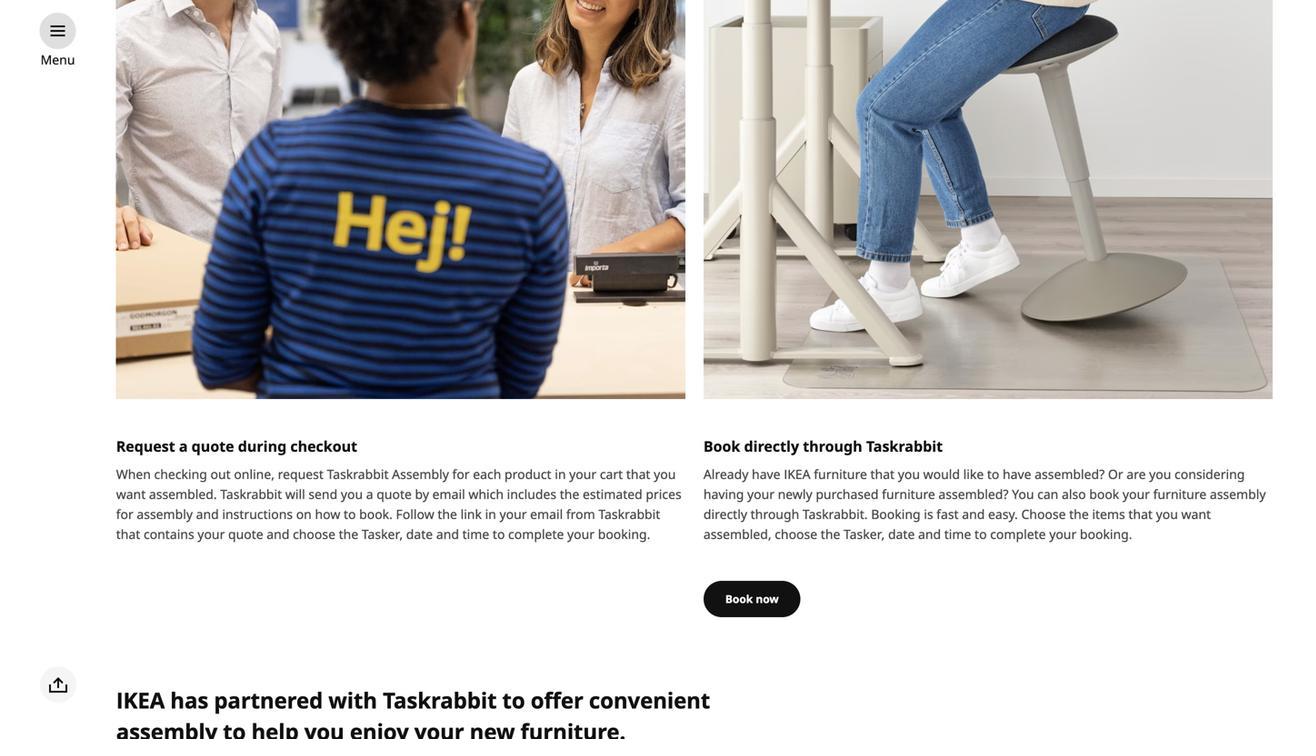 Task type: vqa. For each thing, say whether or not it's contained in the screenshot.
All
no



Task type: describe. For each thing, give the bounding box(es) containing it.
the down taskrabbit.
[[821, 525, 840, 543]]

your down choose
[[1049, 525, 1077, 543]]

1 horizontal spatial furniture
[[882, 485, 935, 503]]

newly
[[778, 485, 812, 503]]

new
[[470, 717, 515, 739]]

the left link
[[438, 505, 457, 523]]

assembly inside ikea has partnered with taskrabbit to offer convenient assembly to help you enjoy your new furniture.
[[116, 717, 217, 739]]

like
[[963, 465, 984, 483]]

booking
[[871, 505, 921, 523]]

1 vertical spatial assembled?
[[939, 485, 1009, 503]]

you right are
[[1149, 465, 1171, 483]]

2 have from the left
[[1003, 465, 1031, 483]]

through inside already have ikea furniture that you would like to have assembled? or are you considering having your newly purchased furniture assembled? you can also book your furniture assembly directly through taskrabbit. booking is fast and easy. choose the items that you want assembled, choose the tasker, date and time to complete your booking.
[[751, 505, 799, 523]]

would
[[923, 465, 960, 483]]

furniture.
[[521, 717, 626, 739]]

taskrabbit.
[[803, 505, 868, 523]]

assembly inside when checking out online, request taskrabbit assembly for each product in your cart that you want assembled. taskrabbit will send you a quote by email which includes the estimated prices for assembly and instructions on how to book. follow the link in your email from taskrabbit that contains your quote and choose the tasker, date and time to complete your booking.
[[137, 505, 193, 523]]

by
[[415, 485, 429, 503]]

your down from
[[567, 525, 595, 543]]

choose
[[1021, 505, 1066, 523]]

online,
[[234, 465, 275, 483]]

assembly inside already have ikea furniture that you would like to have assembled? or are you considering having your newly purchased furniture assembled? you can also book your furniture assembly directly through taskrabbit. booking is fast and easy. choose the items that you want assembled, choose the tasker, date and time to complete your booking.
[[1210, 485, 1266, 503]]

ikea inside already have ikea furniture that you would like to have assembled? or are you considering having your newly purchased furniture assembled? you can also book your furniture assembly directly through taskrabbit. booking is fast and easy. choose the items that you want assembled, choose the tasker, date and time to complete your booking.
[[784, 465, 811, 483]]

having
[[704, 485, 744, 503]]

already have ikea furniture that you would like to have assembled? or are you considering having your newly purchased furniture assembled? you can also book your furniture assembly directly through taskrabbit. booking is fast and easy. choose the items that you want assembled, choose the tasker, date and time to complete your booking.
[[704, 465, 1266, 543]]

how
[[315, 505, 340, 523]]

date inside already have ikea furniture that you would like to have assembled? or are you considering having your newly purchased furniture assembled? you can also book your furniture assembly directly through taskrabbit. booking is fast and easy. choose the items that you want assembled, choose the tasker, date and time to complete your booking.
[[888, 525, 915, 543]]

0 vertical spatial through
[[803, 436, 862, 456]]

can
[[1037, 485, 1059, 503]]

ikea has partnered with taskrabbit to offer convenient assembly to help you enjoy your new furniture.
[[116, 685, 710, 739]]

tasker, inside already have ikea furniture that you would like to have assembled? or are you considering having your newly purchased furniture assembled? you can also book your furniture assembly directly through taskrabbit. booking is fast and easy. choose the items that you want assembled, choose the tasker, date and time to complete your booking.
[[844, 525, 885, 543]]

request a quote during checkout
[[116, 436, 357, 456]]

taskrabbit down estimated
[[599, 505, 660, 523]]

assembled,
[[704, 525, 771, 543]]

date inside when checking out online, request taskrabbit assembly for each product in your cart that you want assembled. taskrabbit will send you a quote by email which includes the estimated prices for assembly and instructions on how to book. follow the link in your email from taskrabbit that contains your quote and choose the tasker, date and time to complete your booking.
[[406, 525, 433, 543]]

that right items
[[1129, 505, 1153, 523]]

link
[[461, 505, 482, 523]]

easy.
[[988, 505, 1018, 523]]

time inside when checking out online, request taskrabbit assembly for each product in your cart that you want assembled. taskrabbit will send you a quote by email which includes the estimated prices for assembly and instructions on how to book. follow the link in your email from taskrabbit that contains your quote and choose the tasker, date and time to complete your booking.
[[462, 525, 489, 543]]

partnered
[[214, 685, 323, 715]]

you up prices
[[654, 465, 676, 483]]

two people talking to ikea coworker image
[[116, 0, 685, 399]]

taskrabbit up send
[[327, 465, 389, 483]]

your down the includes
[[500, 505, 527, 523]]

each
[[473, 465, 501, 483]]

time inside already have ikea furniture that you would like to have assembled? or are you considering having your newly purchased furniture assembled? you can also book your furniture assembly directly through taskrabbit. booking is fast and easy. choose the items that you want assembled, choose the tasker, date and time to complete your booking.
[[944, 525, 971, 543]]

book now button
[[704, 581, 801, 617]]

you left would
[[898, 465, 920, 483]]

convenient
[[589, 685, 710, 715]]

book
[[1089, 485, 1119, 503]]

on
[[296, 505, 312, 523]]

send
[[308, 485, 337, 503]]

considering
[[1175, 465, 1245, 483]]

has
[[170, 685, 208, 715]]

product
[[505, 465, 551, 483]]

the up from
[[560, 485, 579, 503]]

menu button
[[41, 50, 75, 70]]

offer
[[531, 685, 583, 715]]

during
[[238, 436, 287, 456]]

are
[[1127, 465, 1146, 483]]

you
[[1012, 485, 1034, 503]]

help
[[251, 717, 299, 739]]

0 vertical spatial quote
[[192, 436, 234, 456]]

estimated
[[583, 485, 643, 503]]

want inside already have ikea furniture that you would like to have assembled? or are you considering having your newly purchased furniture assembled? you can also book your furniture assembly directly through taskrabbit. booking is fast and easy. choose the items that you want assembled, choose the tasker, date and time to complete your booking.
[[1181, 505, 1211, 523]]

menu
[[41, 51, 75, 68]]

request
[[278, 465, 324, 483]]

directly inside already have ikea furniture that you would like to have assembled? or are you considering having your newly purchased furniture assembled? you can also book your furniture assembly directly through taskrabbit. booking is fast and easy. choose the items that you want assembled, choose the tasker, date and time to complete your booking.
[[704, 505, 747, 523]]

contains
[[144, 525, 194, 543]]

when checking out online, request taskrabbit assembly for each product in your cart that you want assembled. taskrabbit will send you a quote by email which includes the estimated prices for assembly and instructions on how to book. follow the link in your email from taskrabbit that contains your quote and choose the tasker, date and time to complete your booking.
[[116, 465, 682, 543]]

purchased
[[816, 485, 879, 503]]

your inside ikea has partnered with taskrabbit to offer convenient assembly to help you enjoy your new furniture.
[[414, 717, 464, 739]]

from
[[566, 505, 595, 523]]

also
[[1062, 485, 1086, 503]]



Task type: locate. For each thing, give the bounding box(es) containing it.
1 horizontal spatial ikea
[[784, 465, 811, 483]]

a inside when checking out online, request taskrabbit assembly for each product in your cart that you want assembled. taskrabbit will send you a quote by email which includes the estimated prices for assembly and instructions on how to book. follow the link in your email from taskrabbit that contains your quote and choose the tasker, date and time to complete your booking.
[[366, 485, 373, 503]]

0 horizontal spatial in
[[485, 505, 496, 523]]

you right items
[[1156, 505, 1178, 523]]

checkout
[[290, 436, 357, 456]]

0 vertical spatial for
[[452, 465, 470, 483]]

0 vertical spatial book
[[704, 436, 740, 456]]

assembly
[[392, 465, 449, 483]]

choose down newly in the bottom right of the page
[[775, 525, 817, 543]]

0 horizontal spatial furniture
[[814, 465, 867, 483]]

ikea up newly in the bottom right of the page
[[784, 465, 811, 483]]

a up checking
[[179, 436, 188, 456]]

your right contains
[[198, 525, 225, 543]]

book inside button
[[725, 591, 753, 606]]

0 horizontal spatial want
[[116, 485, 146, 503]]

when
[[116, 465, 151, 483]]

through
[[803, 436, 862, 456], [751, 505, 799, 523]]

1 horizontal spatial tasker,
[[844, 525, 885, 543]]

booking. down estimated
[[598, 525, 650, 543]]

taskrabbit up 'new'
[[383, 685, 497, 715]]

your
[[569, 465, 597, 483], [747, 485, 775, 503], [1123, 485, 1150, 503], [500, 505, 527, 523], [198, 525, 225, 543], [567, 525, 595, 543], [1049, 525, 1077, 543], [414, 717, 464, 739]]

email down the includes
[[530, 505, 563, 523]]

have up newly in the bottom right of the page
[[752, 465, 781, 483]]

1 horizontal spatial time
[[944, 525, 971, 543]]

1 horizontal spatial complete
[[990, 525, 1046, 543]]

that
[[626, 465, 650, 483], [870, 465, 895, 483], [1129, 505, 1153, 523], [116, 525, 140, 543]]

0 horizontal spatial time
[[462, 525, 489, 543]]

furniture up purchased
[[814, 465, 867, 483]]

0 vertical spatial in
[[555, 465, 566, 483]]

quote down instructions
[[228, 525, 263, 543]]

assembly
[[1210, 485, 1266, 503], [137, 505, 193, 523], [116, 717, 217, 739]]

you inside ikea has partnered with taskrabbit to offer convenient assembly to help you enjoy your new furniture.
[[304, 717, 344, 739]]

choose
[[293, 525, 335, 543], [775, 525, 817, 543]]

prices
[[646, 485, 682, 503]]

will
[[285, 485, 305, 503]]

0 horizontal spatial tasker,
[[362, 525, 403, 543]]

complete inside when checking out online, request taskrabbit assembly for each product in your cart that you want assembled. taskrabbit will send you a quote by email which includes the estimated prices for assembly and instructions on how to book. follow the link in your email from taskrabbit that contains your quote and choose the tasker, date and time to complete your booking.
[[508, 525, 564, 543]]

you
[[654, 465, 676, 483], [898, 465, 920, 483], [1149, 465, 1171, 483], [341, 485, 363, 503], [1156, 505, 1178, 523], [304, 717, 344, 739]]

1 vertical spatial book
[[725, 591, 753, 606]]

for
[[452, 465, 470, 483], [116, 505, 133, 523]]

items
[[1092, 505, 1125, 523]]

1 complete from the left
[[508, 525, 564, 543]]

0 horizontal spatial have
[[752, 465, 781, 483]]

through up purchased
[[803, 436, 862, 456]]

want down 'considering'
[[1181, 505, 1211, 523]]

1 horizontal spatial have
[[1003, 465, 1031, 483]]

furniture up booking
[[882, 485, 935, 503]]

0 vertical spatial assembly
[[1210, 485, 1266, 503]]

your left cart
[[569, 465, 597, 483]]

to
[[987, 465, 1000, 483], [344, 505, 356, 523], [493, 525, 505, 543], [975, 525, 987, 543], [502, 685, 525, 715], [223, 717, 246, 739]]

with
[[328, 685, 377, 715]]

1 horizontal spatial assembled?
[[1035, 465, 1105, 483]]

your left newly in the bottom right of the page
[[747, 485, 775, 503]]

already
[[704, 465, 749, 483]]

directly
[[744, 436, 799, 456], [704, 505, 747, 523]]

quote up book.
[[377, 485, 412, 503]]

or
[[1108, 465, 1123, 483]]

want inside when checking out online, request taskrabbit assembly for each product in your cart that you want assembled. taskrabbit will send you a quote by email which includes the estimated prices for assembly and instructions on how to book. follow the link in your email from taskrabbit that contains your quote and choose the tasker, date and time to complete your booking.
[[116, 485, 146, 503]]

0 vertical spatial ikea
[[784, 465, 811, 483]]

0 vertical spatial assembled?
[[1035, 465, 1105, 483]]

book left 'now'
[[725, 591, 753, 606]]

1 vertical spatial email
[[530, 505, 563, 523]]

0 horizontal spatial ikea
[[116, 685, 165, 715]]

1 vertical spatial in
[[485, 505, 496, 523]]

checking
[[154, 465, 207, 483]]

and
[[196, 505, 219, 523], [962, 505, 985, 523], [267, 525, 290, 543], [436, 525, 459, 543], [918, 525, 941, 543]]

assembled?
[[1035, 465, 1105, 483], [939, 485, 1009, 503]]

time down fast
[[944, 525, 971, 543]]

1 vertical spatial directly
[[704, 505, 747, 523]]

the down the how
[[339, 525, 358, 543]]

email right by
[[432, 485, 465, 503]]

assembled? down like at the right bottom
[[939, 485, 1009, 503]]

directly up newly in the bottom right of the page
[[744, 436, 799, 456]]

2 time from the left
[[944, 525, 971, 543]]

tasker, inside when checking out online, request taskrabbit assembly for each product in your cart that you want assembled. taskrabbit will send you a quote by email which includes the estimated prices for assembly and instructions on how to book. follow the link in your email from taskrabbit that contains your quote and choose the tasker, date and time to complete your booking.
[[362, 525, 403, 543]]

1 horizontal spatial booking.
[[1080, 525, 1132, 543]]

your left 'new'
[[414, 717, 464, 739]]

is
[[924, 505, 933, 523]]

1 vertical spatial through
[[751, 505, 799, 523]]

in right link
[[485, 505, 496, 523]]

through down newly in the bottom right of the page
[[751, 505, 799, 523]]

tasker, down taskrabbit.
[[844, 525, 885, 543]]

you down with
[[304, 717, 344, 739]]

that left contains
[[116, 525, 140, 543]]

assembled? up also
[[1035, 465, 1105, 483]]

0 horizontal spatial complete
[[508, 525, 564, 543]]

in right product
[[555, 465, 566, 483]]

2 choose from the left
[[775, 525, 817, 543]]

1 horizontal spatial a
[[366, 485, 373, 503]]

booking.
[[598, 525, 650, 543], [1080, 525, 1132, 543]]

choose inside when checking out online, request taskrabbit assembly for each product in your cart that you want assembled. taskrabbit will send you a quote by email which includes the estimated prices for assembly and instructions on how to book. follow the link in your email from taskrabbit that contains your quote and choose the tasker, date and time to complete your booking.
[[293, 525, 335, 543]]

choose inside already have ikea furniture that you would like to have assembled? or are you considering having your newly purchased furniture assembled? you can also book your furniture assembly directly through taskrabbit. booking is fast and easy. choose the items that you want assembled, choose the tasker, date and time to complete your booking.
[[775, 525, 817, 543]]

0 vertical spatial a
[[179, 436, 188, 456]]

want down when
[[116, 485, 146, 503]]

a
[[179, 436, 188, 456], [366, 485, 373, 503]]

a up book.
[[366, 485, 373, 503]]

1 vertical spatial quote
[[377, 485, 412, 503]]

2 horizontal spatial furniture
[[1153, 485, 1207, 503]]

booking. inside when checking out online, request taskrabbit assembly for each product in your cart that you want assembled. taskrabbit will send you a quote by email which includes the estimated prices for assembly and instructions on how to book. follow the link in your email from taskrabbit that contains your quote and choose the tasker, date and time to complete your booking.
[[598, 525, 650, 543]]

complete down easy.
[[990, 525, 1046, 543]]

for left each
[[452, 465, 470, 483]]

1 horizontal spatial for
[[452, 465, 470, 483]]

cart
[[600, 465, 623, 483]]

instructions
[[222, 505, 293, 523]]

book for book now
[[725, 591, 753, 606]]

tasker, down book.
[[362, 525, 403, 543]]

2 vertical spatial assembly
[[116, 717, 217, 739]]

book
[[704, 436, 740, 456], [725, 591, 753, 606]]

want
[[116, 485, 146, 503], [1181, 505, 1211, 523]]

assembly down has
[[116, 717, 217, 739]]

the
[[560, 485, 579, 503], [438, 505, 457, 523], [1069, 505, 1089, 523], [339, 525, 358, 543], [821, 525, 840, 543]]

book now
[[725, 591, 779, 606]]

0 horizontal spatial booking.
[[598, 525, 650, 543]]

complete inside already have ikea furniture that you would like to have assembled? or are you considering having your newly purchased furniture assembled? you can also book your furniture assembly directly through taskrabbit. booking is fast and easy. choose the items that you want assembled, choose the tasker, date and time to complete your booking.
[[990, 525, 1046, 543]]

1 horizontal spatial in
[[555, 465, 566, 483]]

1 booking. from the left
[[598, 525, 650, 543]]

out
[[210, 465, 231, 483]]

1 horizontal spatial want
[[1181, 505, 1211, 523]]

0 horizontal spatial email
[[432, 485, 465, 503]]

taskrabbit inside ikea has partnered with taskrabbit to offer convenient assembly to help you enjoy your new furniture.
[[383, 685, 497, 715]]

complete
[[508, 525, 564, 543], [990, 525, 1046, 543]]

complete down the includes
[[508, 525, 564, 543]]

1 vertical spatial want
[[1181, 505, 1211, 523]]

0 horizontal spatial through
[[751, 505, 799, 523]]

ikea inside ikea has partnered with taskrabbit to offer convenient assembly to help you enjoy your new furniture.
[[116, 685, 165, 715]]

0 vertical spatial email
[[432, 485, 465, 503]]

the down also
[[1069, 505, 1089, 523]]

0 horizontal spatial a
[[179, 436, 188, 456]]

book for book directly through taskrabbit
[[704, 436, 740, 456]]

person sitting at desk on computer image
[[704, 0, 1273, 399]]

1 time from the left
[[462, 525, 489, 543]]

time
[[462, 525, 489, 543], [944, 525, 971, 543]]

2 date from the left
[[888, 525, 915, 543]]

1 have from the left
[[752, 465, 781, 483]]

email
[[432, 485, 465, 503], [530, 505, 563, 523]]

2 booking. from the left
[[1080, 525, 1132, 543]]

taskrabbit up would
[[866, 436, 943, 456]]

ikea left has
[[116, 685, 165, 715]]

follow
[[396, 505, 434, 523]]

ikea
[[784, 465, 811, 483], [116, 685, 165, 715]]

choose down on in the bottom left of the page
[[293, 525, 335, 543]]

date down 'follow'
[[406, 525, 433, 543]]

which
[[469, 485, 504, 503]]

quote
[[192, 436, 234, 456], [377, 485, 412, 503], [228, 525, 263, 543]]

1 horizontal spatial email
[[530, 505, 563, 523]]

1 vertical spatial for
[[116, 505, 133, 523]]

2 vertical spatial quote
[[228, 525, 263, 543]]

booking. inside already have ikea furniture that you would like to have assembled? or are you considering having your newly purchased furniture assembled? you can also book your furniture assembly directly through taskrabbit. booking is fast and easy. choose the items that you want assembled, choose the tasker, date and time to complete your booking.
[[1080, 525, 1132, 543]]

quote up out
[[192, 436, 234, 456]]

0 horizontal spatial date
[[406, 525, 433, 543]]

that right cart
[[626, 465, 650, 483]]

enjoy
[[350, 717, 409, 739]]

assembly up contains
[[137, 505, 193, 523]]

1 horizontal spatial through
[[803, 436, 862, 456]]

now
[[756, 591, 779, 606]]

1 vertical spatial ikea
[[116, 685, 165, 715]]

in
[[555, 465, 566, 483], [485, 505, 496, 523]]

have
[[752, 465, 781, 483], [1003, 465, 1031, 483]]

furniture down 'considering'
[[1153, 485, 1207, 503]]

0 horizontal spatial for
[[116, 505, 133, 523]]

0 vertical spatial want
[[116, 485, 146, 503]]

time down link
[[462, 525, 489, 543]]

have up you
[[1003, 465, 1031, 483]]

taskrabbit
[[866, 436, 943, 456], [327, 465, 389, 483], [220, 485, 282, 503], [599, 505, 660, 523], [383, 685, 497, 715]]

includes
[[507, 485, 556, 503]]

tasker,
[[362, 525, 403, 543], [844, 525, 885, 543]]

furniture
[[814, 465, 867, 483], [882, 485, 935, 503], [1153, 485, 1207, 503]]

your down are
[[1123, 485, 1150, 503]]

booking. down items
[[1080, 525, 1132, 543]]

that up purchased
[[870, 465, 895, 483]]

date
[[406, 525, 433, 543], [888, 525, 915, 543]]

for down when
[[116, 505, 133, 523]]

1 tasker, from the left
[[362, 525, 403, 543]]

book up already
[[704, 436, 740, 456]]

request
[[116, 436, 175, 456]]

you right send
[[341, 485, 363, 503]]

1 horizontal spatial date
[[888, 525, 915, 543]]

2 complete from the left
[[990, 525, 1046, 543]]

0 horizontal spatial choose
[[293, 525, 335, 543]]

book directly through taskrabbit
[[704, 436, 943, 456]]

1 vertical spatial assembly
[[137, 505, 193, 523]]

2 tasker, from the left
[[844, 525, 885, 543]]

book.
[[359, 505, 393, 523]]

fast
[[937, 505, 959, 523]]

1 vertical spatial a
[[366, 485, 373, 503]]

0 vertical spatial directly
[[744, 436, 799, 456]]

directly down "having"
[[704, 505, 747, 523]]

date down booking
[[888, 525, 915, 543]]

1 choose from the left
[[293, 525, 335, 543]]

taskrabbit down online,
[[220, 485, 282, 503]]

assembly down 'considering'
[[1210, 485, 1266, 503]]

assembled.
[[149, 485, 217, 503]]

0 horizontal spatial assembled?
[[939, 485, 1009, 503]]

1 horizontal spatial choose
[[775, 525, 817, 543]]

1 date from the left
[[406, 525, 433, 543]]



